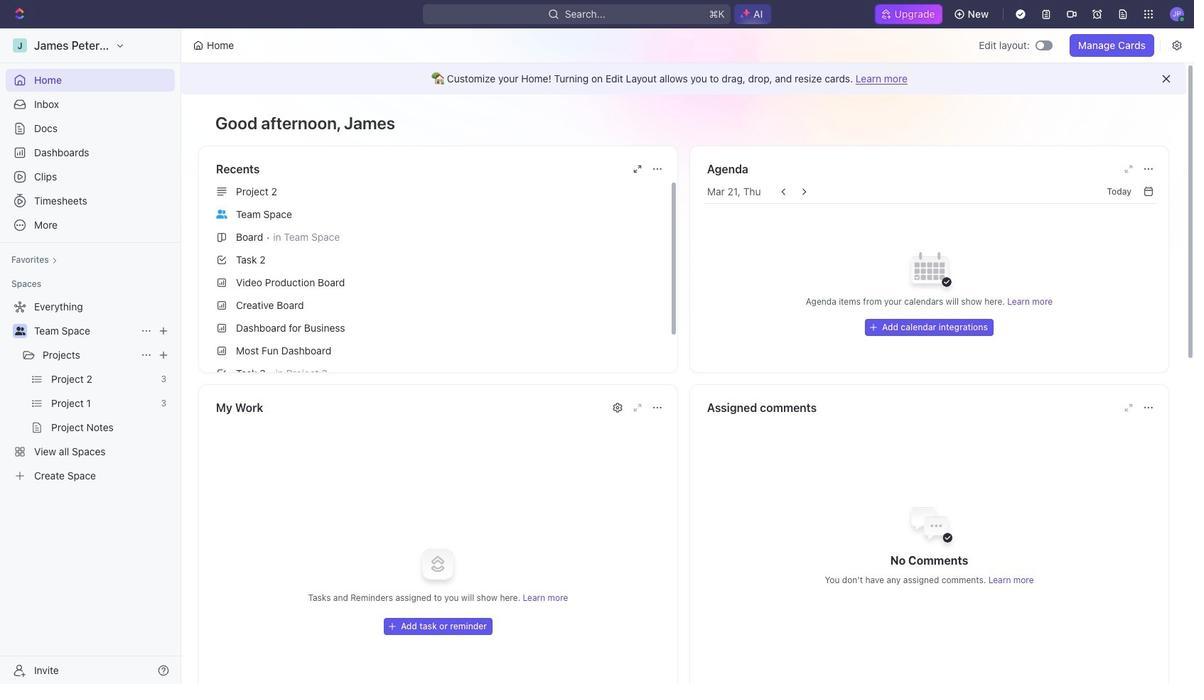 Task type: locate. For each thing, give the bounding box(es) containing it.
alert
[[181, 63, 1186, 95]]

tree
[[6, 296, 175, 488]]

tree inside sidebar 'navigation'
[[6, 296, 175, 488]]

user group image
[[15, 327, 25, 336]]

sidebar navigation
[[0, 28, 184, 685]]

james peterson's workspace, , element
[[13, 38, 27, 53]]

user group image
[[216, 210, 227, 219]]



Task type: vqa. For each thing, say whether or not it's contained in the screenshot.
Rich
no



